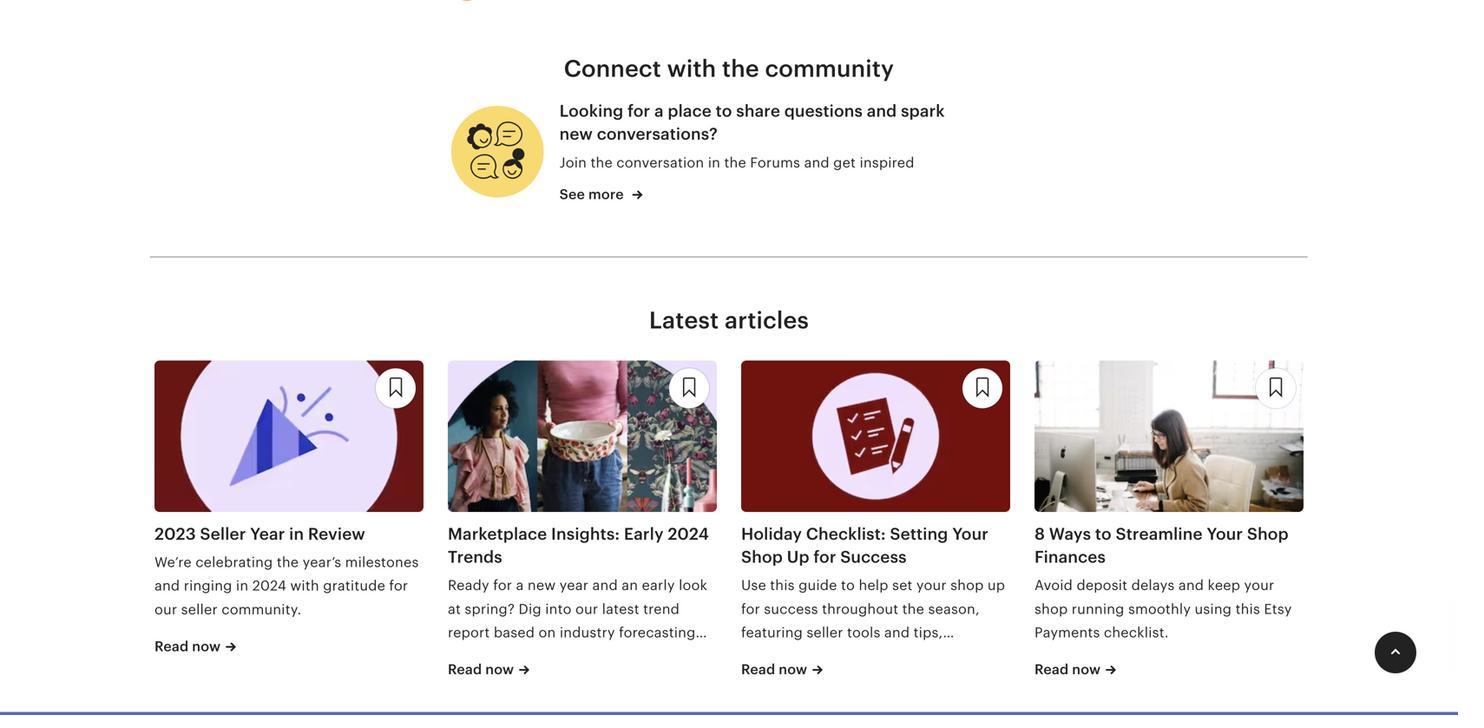 Task type: vqa. For each thing, say whether or not it's contained in the screenshot.
"View shop policies"
no



Task type: describe. For each thing, give the bounding box(es) containing it.
in inside "we're celebrating the year's milestones and ringing in 2024 with gratitude for our seller community."
[[236, 578, 248, 594]]

season,
[[928, 601, 980, 617]]

deposit
[[1077, 578, 1128, 593]]

featuring
[[741, 625, 803, 641]]

see more link
[[560, 185, 643, 204]]

success
[[764, 601, 818, 617]]

8
[[1035, 525, 1045, 543]]

etsy for use this guide to help set your shop up for success throughout the season, featuring seller tools and tips, upcoming events, and etsy buyer insights.
[[896, 649, 924, 664]]

forecasting
[[619, 625, 696, 641]]

shop inside use this guide to help set your shop up for success throughout the season, featuring seller tools and tips, upcoming events, and etsy buyer insights.
[[951, 578, 984, 593]]

inspired
[[860, 155, 914, 170]]

spring?
[[465, 601, 515, 617]]

celebrating
[[195, 555, 273, 570]]

into
[[545, 601, 572, 617]]

payments
[[1035, 625, 1100, 641]]

looking for a place to share questions and spark new conversations?
[[560, 102, 945, 143]]

the inside use this guide to help set your shop up for success throughout the season, featuring seller tools and tips, upcoming events, and etsy buyer insights.
[[902, 601, 924, 617]]

seller inside use this guide to help set your shop up for success throughout the season, featuring seller tools and tips, upcoming events, and etsy buyer insights.
[[807, 625, 843, 641]]

8 ways to streamline your shop finances image
[[1035, 361, 1304, 512]]

read for holiday checklist: setting your shop up for success
[[741, 662, 775, 678]]

running
[[1072, 601, 1124, 617]]

tips,
[[914, 625, 943, 641]]

2023 seller year in review
[[154, 525, 365, 543]]

2023 seller year in review image
[[154, 361, 424, 512]]

marketplace insights: early 2024 trends image
[[448, 361, 717, 512]]

for inside use this guide to help set your shop up for success throughout the season, featuring seller tools and tips, upcoming events, and etsy buyer insights.
[[741, 601, 760, 617]]

community.
[[222, 602, 301, 617]]

dig
[[519, 601, 541, 617]]

read now link for 2023 seller year in review
[[154, 637, 236, 672]]

connect
[[564, 55, 661, 82]]

based
[[494, 625, 535, 641]]

shop inside avoid deposit delays and keep your shop running smoothly using this etsy payments checklist.
[[1035, 601, 1068, 617]]

shop inside holiday checklist: setting your shop up for success
[[741, 548, 783, 566]]

trends
[[448, 548, 502, 566]]

latest
[[602, 601, 639, 617]]

with inside "we're celebrating the year's milestones and ringing in 2024 with gratitude for our seller community."
[[290, 578, 319, 594]]

for inside looking for a place to share questions and spark new conversations?
[[628, 102, 650, 120]]

throughout
[[822, 601, 899, 617]]

ringing
[[184, 578, 232, 594]]

etsy inside avoid deposit delays and keep your shop running smoothly using this etsy payments checklist.
[[1264, 601, 1292, 617]]

use this guide to help set your shop up for success throughout the season, featuring seller tools and tips, upcoming events, and etsy buyer insights.
[[741, 578, 1005, 688]]

upcoming
[[741, 649, 810, 664]]

industry
[[560, 625, 615, 641]]

up
[[787, 548, 810, 566]]

and down tools
[[867, 649, 892, 664]]

up
[[988, 578, 1005, 593]]

our inside ready for a new year and an early look at spring? dig into our latest trend report based on industry forecasting and etsy search data. read now
[[575, 601, 598, 617]]

avoid
[[1035, 578, 1073, 593]]

the up share
[[722, 55, 759, 82]]

your inside use this guide to help set your shop up for success throughout the season, featuring seller tools and tips, upcoming events, and etsy buyer insights.
[[916, 578, 947, 593]]

marketplace insights: early 2024 trends link
[[448, 522, 717, 569]]

in for the
[[708, 155, 720, 170]]

now for 2023 seller year in review
[[192, 639, 221, 654]]

see more
[[560, 187, 627, 202]]

now for holiday checklist: setting your shop up for success
[[779, 662, 807, 678]]

connect with the community
[[564, 55, 894, 82]]

etsy for ready for a new year and an early look at spring? dig into our latest trend report based on industry forecasting and etsy search data. read now
[[477, 649, 505, 664]]

using
[[1195, 601, 1232, 617]]

seller inside "we're celebrating the year's milestones and ringing in 2024 with gratitude for our seller community."
[[181, 602, 218, 617]]

checklist.
[[1104, 625, 1169, 641]]

look
[[679, 578, 708, 593]]

review
[[308, 525, 365, 543]]

and left an
[[592, 578, 618, 593]]

marketplace
[[448, 525, 547, 543]]

shop inside the 8 ways to streamline your shop finances
[[1247, 525, 1289, 543]]

read now for holiday checklist: setting your shop up for success
[[741, 662, 807, 678]]

forums
[[750, 155, 800, 170]]

data.
[[558, 649, 592, 664]]

in for review
[[289, 525, 304, 543]]

8 ways to streamline your shop finances
[[1035, 525, 1289, 566]]

now for 8 ways to streamline your shop finances
[[1072, 662, 1101, 678]]

holiday checklist: setting your shop up for success link
[[741, 522, 1010, 569]]

articles
[[725, 307, 809, 334]]

help
[[859, 578, 888, 593]]

streamline
[[1116, 525, 1203, 543]]

milestones
[[345, 555, 419, 570]]

new inside ready for a new year and an early look at spring? dig into our latest trend report based on industry forecasting and etsy search data. read now
[[528, 578, 556, 593]]

year's
[[303, 555, 341, 570]]

on
[[539, 625, 556, 641]]

spark
[[901, 102, 945, 120]]

an
[[622, 578, 638, 593]]

latest
[[649, 307, 719, 334]]

the left forums
[[724, 155, 746, 170]]

questions
[[784, 102, 863, 120]]

join the conversation in the forums and get inspired
[[560, 155, 914, 170]]

marketplace insights: early 2024 trends
[[448, 525, 709, 566]]

see
[[560, 187, 585, 202]]

for inside "we're celebrating the year's milestones and ringing in 2024 with gratitude for our seller community."
[[389, 578, 408, 594]]



Task type: locate. For each thing, give the bounding box(es) containing it.
2 horizontal spatial in
[[708, 155, 720, 170]]

and inside looking for a place to share questions and spark new conversations?
[[867, 102, 897, 120]]

now down featuring
[[779, 662, 807, 678]]

and inside avoid deposit delays and keep your shop running smoothly using this etsy payments checklist.
[[1179, 578, 1204, 593]]

0 horizontal spatial shop
[[951, 578, 984, 593]]

success
[[840, 548, 907, 566]]

1 your from the left
[[916, 578, 947, 593]]

your right setting
[[952, 525, 989, 543]]

read now link for 8 ways to streamline your shop finances
[[1035, 660, 1116, 695]]

finances
[[1035, 548, 1106, 566]]

read down featuring
[[741, 662, 775, 678]]

now down the ringing in the left of the page
[[192, 639, 221, 654]]

0 horizontal spatial seller
[[181, 602, 218, 617]]

etsy
[[1264, 601, 1292, 617], [477, 649, 505, 664], [896, 649, 924, 664]]

a inside looking for a place to share questions and spark new conversations?
[[654, 102, 664, 120]]

get
[[833, 155, 856, 170]]

read down payments
[[1035, 662, 1069, 678]]

read now link down report
[[448, 660, 530, 695]]

read for 2023 seller year in review
[[154, 639, 189, 654]]

your right set
[[916, 578, 947, 593]]

1 vertical spatial seller
[[807, 625, 843, 641]]

etsy inside use this guide to help set your shop up for success throughout the season, featuring seller tools and tips, upcoming events, and etsy buyer insights.
[[896, 649, 924, 664]]

this inside avoid deposit delays and keep your shop running smoothly using this etsy payments checklist.
[[1236, 601, 1260, 617]]

2 horizontal spatial to
[[1095, 525, 1112, 543]]

1 horizontal spatial shop
[[1035, 601, 1068, 617]]

read now link
[[154, 637, 236, 672], [448, 660, 530, 695], [741, 660, 823, 695], [1035, 660, 1116, 695]]

holiday checklist: setting your shop up for success image
[[741, 361, 1010, 512]]

0 horizontal spatial this
[[770, 578, 795, 593]]

with down year's
[[290, 578, 319, 594]]

1 horizontal spatial a
[[654, 102, 664, 120]]

0 vertical spatial to
[[716, 102, 732, 120]]

insights:
[[551, 525, 620, 543]]

in right year
[[289, 525, 304, 543]]

our down 'we're'
[[154, 602, 177, 617]]

community
[[765, 55, 894, 82]]

read now link for marketplace insights: early 2024 trends
[[448, 660, 530, 695]]

set
[[892, 578, 913, 593]]

your
[[916, 578, 947, 593], [1244, 578, 1274, 593]]

shop
[[1247, 525, 1289, 543], [741, 548, 783, 566]]

seller down the ringing in the left of the page
[[181, 602, 218, 617]]

read now
[[154, 639, 221, 654], [741, 662, 807, 678], [1035, 662, 1101, 678]]

tools
[[847, 625, 881, 641]]

a up dig
[[516, 578, 524, 593]]

latest articles
[[649, 307, 809, 334]]

your inside the 8 ways to streamline your shop finances
[[1207, 525, 1243, 543]]

a up conversations?
[[654, 102, 664, 120]]

1 vertical spatial 2024
[[252, 578, 286, 594]]

1 vertical spatial this
[[1236, 601, 1260, 617]]

shop up season,
[[951, 578, 984, 593]]

the inside "we're celebrating the year's milestones and ringing in 2024 with gratitude for our seller community."
[[277, 555, 299, 570]]

and
[[867, 102, 897, 120], [804, 155, 830, 170], [592, 578, 618, 593], [1179, 578, 1204, 593], [154, 578, 180, 594], [884, 625, 910, 641], [448, 649, 473, 664], [867, 649, 892, 664]]

shop
[[951, 578, 984, 593], [1035, 601, 1068, 617]]

0 horizontal spatial with
[[290, 578, 319, 594]]

2024 up community.
[[252, 578, 286, 594]]

to
[[716, 102, 732, 120], [1095, 525, 1112, 543], [841, 578, 855, 593]]

read now down the ringing in the left of the page
[[154, 639, 221, 654]]

setting
[[890, 525, 948, 543]]

in down celebrating
[[236, 578, 248, 594]]

to right place
[[716, 102, 732, 120]]

for inside ready for a new year and an early look at spring? dig into our latest trend report based on industry forecasting and etsy search data. read now
[[493, 578, 512, 593]]

your inside avoid deposit delays and keep your shop running smoothly using this etsy payments checklist.
[[1244, 578, 1274, 593]]

read now link down payments
[[1035, 660, 1116, 695]]

0 vertical spatial this
[[770, 578, 795, 593]]

1 horizontal spatial your
[[1207, 525, 1243, 543]]

and left spark
[[867, 102, 897, 120]]

your right keep
[[1244, 578, 1274, 593]]

ready for a new year and an early look at spring? dig into our latest trend report based on industry forecasting and etsy search data. read now
[[448, 578, 708, 678]]

gratitude
[[323, 578, 385, 594]]

year
[[560, 578, 589, 593]]

1 horizontal spatial read now
[[741, 662, 807, 678]]

share
[[736, 102, 780, 120]]

read for 8 ways to streamline your shop finances
[[1035, 662, 1069, 678]]

smoothly
[[1128, 601, 1191, 617]]

2 your from the left
[[1207, 525, 1243, 543]]

1 horizontal spatial etsy
[[896, 649, 924, 664]]

a inside ready for a new year and an early look at spring? dig into our latest trend report based on industry forecasting and etsy search data. read now
[[516, 578, 524, 593]]

read now down payments
[[1035, 662, 1101, 678]]

1 vertical spatial shop
[[1035, 601, 1068, 617]]

we're
[[154, 555, 192, 570]]

new up dig
[[528, 578, 556, 593]]

etsy down report
[[477, 649, 505, 664]]

read down the ringing in the left of the page
[[154, 639, 189, 654]]

our up the industry
[[575, 601, 598, 617]]

read now for 8 ways to streamline your shop finances
[[1035, 662, 1101, 678]]

we're celebrating the year's milestones and ringing in 2024 with gratitude for our seller community.
[[154, 555, 419, 617]]

a for new
[[516, 578, 524, 593]]

and down report
[[448, 649, 473, 664]]

2 vertical spatial in
[[236, 578, 248, 594]]

for down the milestones
[[389, 578, 408, 594]]

this
[[770, 578, 795, 593], [1236, 601, 1260, 617]]

and up using
[[1179, 578, 1204, 593]]

etsy right using
[[1264, 601, 1292, 617]]

insights.
[[741, 672, 799, 688]]

the
[[722, 55, 759, 82], [591, 155, 613, 170], [724, 155, 746, 170], [277, 555, 299, 570], [902, 601, 924, 617]]

early
[[624, 525, 664, 543]]

1 horizontal spatial our
[[575, 601, 598, 617]]

read
[[154, 639, 189, 654], [448, 662, 482, 678], [741, 662, 775, 678], [1035, 662, 1069, 678]]

etsy inside ready for a new year and an early look at spring? dig into our latest trend report based on industry forecasting and etsy search data. read now
[[477, 649, 505, 664]]

more
[[588, 187, 624, 202]]

now down based
[[485, 662, 514, 678]]

now inside ready for a new year and an early look at spring? dig into our latest trend report based on industry forecasting and etsy search data. read now
[[485, 662, 514, 678]]

0 horizontal spatial 2024
[[252, 578, 286, 594]]

1 horizontal spatial 2024
[[668, 525, 709, 543]]

to inside looking for a place to share questions and spark new conversations?
[[716, 102, 732, 120]]

2024 inside "we're celebrating the year's milestones and ringing in 2024 with gratitude for our seller community."
[[252, 578, 286, 594]]

8 ways to streamline your shop finances link
[[1035, 522, 1304, 569]]

etsy down tips,
[[896, 649, 924, 664]]

guide
[[799, 578, 837, 593]]

and down 'we're'
[[154, 578, 180, 594]]

our
[[575, 601, 598, 617], [154, 602, 177, 617]]

your up keep
[[1207, 525, 1243, 543]]

1 horizontal spatial this
[[1236, 601, 1260, 617]]

keep
[[1208, 578, 1240, 593]]

seller up events,
[[807, 625, 843, 641]]

a
[[654, 102, 664, 120], [516, 578, 524, 593]]

0 horizontal spatial to
[[716, 102, 732, 120]]

2 your from the left
[[1244, 578, 1274, 593]]

for inside holiday checklist: setting your shop up for success
[[814, 548, 836, 566]]

and left tips,
[[884, 625, 910, 641]]

0 horizontal spatial etsy
[[477, 649, 505, 664]]

in inside 'link'
[[289, 525, 304, 543]]

1 vertical spatial a
[[516, 578, 524, 593]]

0 vertical spatial 2024
[[668, 525, 709, 543]]

shop down the avoid
[[1035, 601, 1068, 617]]

0 horizontal spatial read now
[[154, 639, 221, 654]]

read now link for holiday checklist: setting your shop up for success
[[741, 660, 823, 695]]

trend
[[643, 601, 680, 617]]

2024
[[668, 525, 709, 543], [252, 578, 286, 594]]

new down looking
[[560, 125, 593, 143]]

this inside use this guide to help set your shop up for success throughout the season, featuring seller tools and tips, upcoming events, and etsy buyer insights.
[[770, 578, 795, 593]]

in
[[708, 155, 720, 170], [289, 525, 304, 543], [236, 578, 248, 594]]

and left get
[[804, 155, 830, 170]]

2 horizontal spatial etsy
[[1264, 601, 1292, 617]]

read inside ready for a new year and an early look at spring? dig into our latest trend report based on industry forecasting and etsy search data. read now
[[448, 662, 482, 678]]

0 horizontal spatial shop
[[741, 548, 783, 566]]

2024 inside marketplace insights: early 2024 trends
[[668, 525, 709, 543]]

1 horizontal spatial seller
[[807, 625, 843, 641]]

the down set
[[902, 601, 924, 617]]

delays
[[1131, 578, 1175, 593]]

0 vertical spatial seller
[[181, 602, 218, 617]]

holiday checklist: setting your shop up for success
[[741, 525, 989, 566]]

read now down featuring
[[741, 662, 807, 678]]

search
[[509, 649, 554, 664]]

at
[[448, 601, 461, 617]]

0 horizontal spatial a
[[516, 578, 524, 593]]

0 vertical spatial with
[[667, 55, 716, 82]]

for right up
[[814, 548, 836, 566]]

year
[[250, 525, 285, 543]]

ready
[[448, 578, 489, 593]]

join
[[560, 155, 587, 170]]

1 horizontal spatial shop
[[1247, 525, 1289, 543]]

your inside holiday checklist: setting your shop up for success
[[952, 525, 989, 543]]

in right conversation
[[708, 155, 720, 170]]

conversations?
[[597, 125, 718, 143]]

1 vertical spatial new
[[528, 578, 556, 593]]

1 horizontal spatial in
[[289, 525, 304, 543]]

1 vertical spatial to
[[1095, 525, 1112, 543]]

read down report
[[448, 662, 482, 678]]

0 vertical spatial shop
[[951, 578, 984, 593]]

with up place
[[667, 55, 716, 82]]

new inside looking for a place to share questions and spark new conversations?
[[560, 125, 593, 143]]

0 vertical spatial shop
[[1247, 525, 1289, 543]]

holiday
[[741, 525, 802, 543]]

to inside the 8 ways to streamline your shop finances
[[1095, 525, 1112, 543]]

1 horizontal spatial with
[[667, 55, 716, 82]]

early
[[642, 578, 675, 593]]

1 your from the left
[[952, 525, 989, 543]]

0 vertical spatial new
[[560, 125, 593, 143]]

2023
[[154, 525, 196, 543]]

0 horizontal spatial your
[[916, 578, 947, 593]]

seller
[[200, 525, 246, 543]]

the right join
[[591, 155, 613, 170]]

this down keep
[[1236, 601, 1260, 617]]

2 vertical spatial to
[[841, 578, 855, 593]]

0 horizontal spatial in
[[236, 578, 248, 594]]

conversation
[[616, 155, 704, 170]]

a for place
[[654, 102, 664, 120]]

now down payments
[[1072, 662, 1101, 678]]

avoid deposit delays and keep your shop running smoothly using this etsy payments checklist.
[[1035, 578, 1292, 641]]

1 horizontal spatial to
[[841, 578, 855, 593]]

for up conversations?
[[628, 102, 650, 120]]

to left help
[[841, 578, 855, 593]]

for down use on the right
[[741, 601, 760, 617]]

0 horizontal spatial your
[[952, 525, 989, 543]]

checklist:
[[806, 525, 886, 543]]

report
[[448, 625, 490, 641]]

looking
[[560, 102, 624, 120]]

0 horizontal spatial our
[[154, 602, 177, 617]]

0 vertical spatial a
[[654, 102, 664, 120]]

use
[[741, 578, 766, 593]]

2023 seller year in review link
[[154, 522, 424, 545]]

to right ways
[[1095, 525, 1112, 543]]

ways
[[1049, 525, 1091, 543]]

this up success
[[770, 578, 795, 593]]

events,
[[814, 649, 863, 664]]

the down '2023 seller year in review' 'link'
[[277, 555, 299, 570]]

2024 right early
[[668, 525, 709, 543]]

1 horizontal spatial new
[[560, 125, 593, 143]]

for up spring?
[[493, 578, 512, 593]]

read now link down featuring
[[741, 660, 823, 695]]

2 horizontal spatial read now
[[1035, 662, 1101, 678]]

with
[[667, 55, 716, 82], [290, 578, 319, 594]]

our inside "we're celebrating the year's milestones and ringing in 2024 with gratitude for our seller community."
[[154, 602, 177, 617]]

read now link down the ringing in the left of the page
[[154, 637, 236, 672]]

place
[[668, 102, 712, 120]]

new
[[560, 125, 593, 143], [528, 578, 556, 593]]

1 vertical spatial with
[[290, 578, 319, 594]]

read now for 2023 seller year in review
[[154, 639, 221, 654]]

and inside "we're celebrating the year's milestones and ringing in 2024 with gratitude for our seller community."
[[154, 578, 180, 594]]

1 horizontal spatial your
[[1244, 578, 1274, 593]]

to inside use this guide to help set your shop up for success throughout the season, featuring seller tools and tips, upcoming events, and etsy buyer insights.
[[841, 578, 855, 593]]

for
[[628, 102, 650, 120], [814, 548, 836, 566], [493, 578, 512, 593], [389, 578, 408, 594], [741, 601, 760, 617]]

0 horizontal spatial new
[[528, 578, 556, 593]]

1 vertical spatial shop
[[741, 548, 783, 566]]

buyer
[[928, 649, 966, 664]]

0 vertical spatial in
[[708, 155, 720, 170]]

1 vertical spatial in
[[289, 525, 304, 543]]



